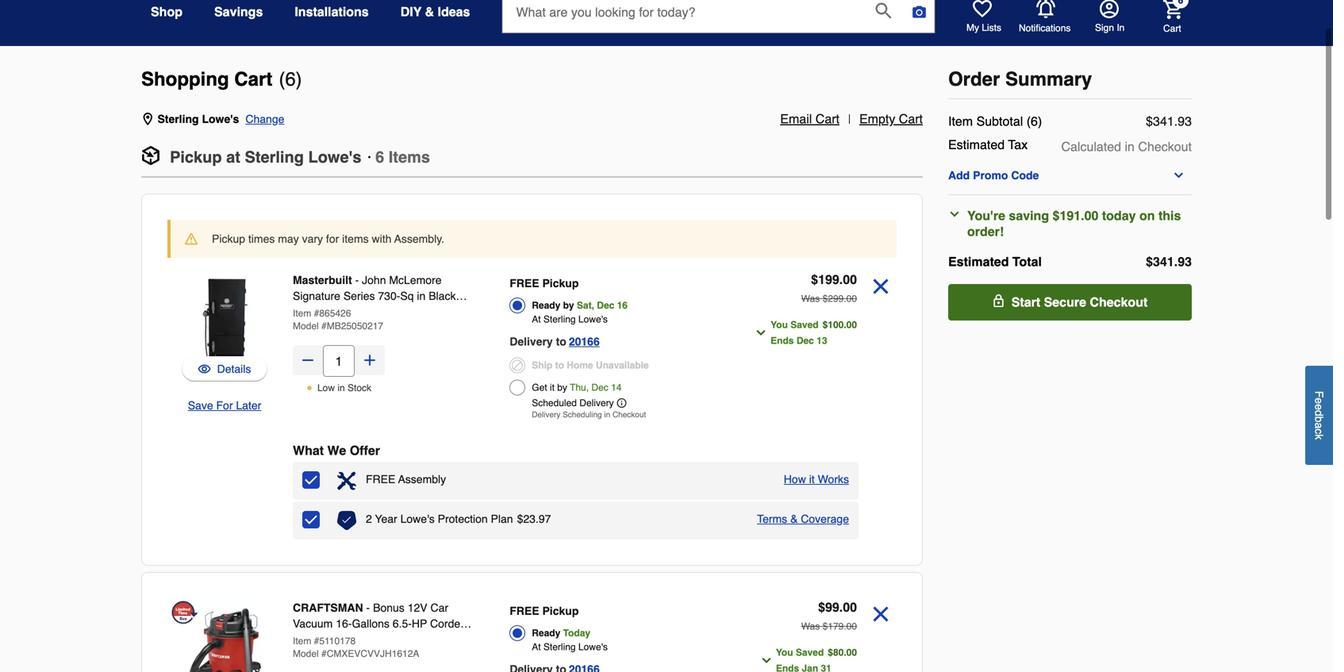 Task type: describe. For each thing, give the bounding box(es) containing it.
accessories
[[293, 649, 353, 662]]

sterling down "change" link
[[245, 148, 304, 166]]

items
[[389, 148, 430, 166]]

saving
[[1009, 208, 1049, 223]]

this
[[1159, 208, 1181, 223]]

ready for 99
[[532, 628, 560, 639]]

(
[[279, 68, 285, 90]]

341 for estimated total
[[1153, 254, 1174, 269]]

6 items
[[375, 148, 430, 166]]

pickup image
[[141, 146, 160, 165]]

bonus
[[373, 602, 405, 614]]

email
[[780, 111, 812, 126]]

home
[[567, 360, 593, 371]]

wet/dry
[[293, 633, 333, 646]]

email cart
[[780, 111, 840, 126]]

masterbuilt -
[[293, 274, 362, 286]]

coverage
[[801, 513, 849, 525]]

1 vertical spatial free
[[366, 473, 395, 486]]

0 vertical spatial dec
[[597, 300, 614, 311]]

saved for 100
[[791, 319, 819, 331]]

works
[[818, 473, 849, 486]]

checkout for start secure checkout
[[1090, 295, 1148, 309]]

protection plan filled image
[[337, 511, 356, 530]]

12v
[[408, 602, 427, 614]]

93 for estimated total
[[1178, 254, 1192, 269]]

shop inside bonus 12v car vacuum 16-gallons 6.5-hp corded wet/dry shop vacuum with accessories included
[[336, 633, 362, 646]]

info image
[[617, 398, 627, 408]]

& for terms
[[790, 513, 798, 525]]

summary
[[1005, 68, 1092, 90]]

block image
[[510, 358, 526, 373]]

low in stock
[[317, 383, 371, 394]]

2 year lowe's protection plan $ 23 . 97
[[366, 513, 551, 525]]

lowe's home improvement lists image
[[973, 0, 992, 18]]

Low in Stock number field
[[323, 345, 355, 377]]

signature
[[293, 290, 340, 302]]

sq
[[400, 290, 414, 302]]

pickup left times
[[212, 233, 245, 245]]

delivery for scheduling
[[532, 410, 561, 419]]

empty
[[859, 111, 895, 126]]

cart link
[[1141, 0, 1189, 35]]

$ down 199
[[823, 293, 828, 304]]

6.5-
[[393, 617, 412, 630]]

delivery to 20166
[[510, 335, 600, 348]]

we
[[327, 443, 346, 458]]

vary
[[302, 233, 323, 245]]

Search Query text field
[[503, 0, 863, 33]]

sat,
[[577, 300, 594, 311]]

item for item #5110178 model #cmxevcvvjh1612a
[[293, 636, 311, 647]]

ready by sat, dec 16
[[532, 300, 628, 311]]

lowe's inside free pickup option group
[[578, 642, 608, 653]]

lowe's home improvement cart image
[[1163, 0, 1182, 19]]

d
[[1313, 410, 1326, 416]]

remove item image
[[867, 600, 895, 629]]

save for later
[[188, 399, 261, 412]]

2
[[366, 513, 372, 525]]

- for 99
[[366, 602, 370, 614]]

pickup left at
[[170, 148, 222, 166]]

terms
[[757, 513, 787, 525]]

today
[[563, 628, 590, 639]]

start
[[1012, 295, 1040, 309]]

for
[[216, 399, 233, 412]]

installations button
[[295, 0, 369, 26]]

assembly image
[[337, 471, 356, 490]]

. for item subtotal (6)
[[1174, 114, 1178, 129]]

calculated
[[1061, 139, 1121, 154]]

dec inside "you saved $ 100 .00 ends dec 13"
[[797, 335, 814, 346]]

in inside option group
[[604, 410, 610, 419]]

b
[[1313, 416, 1326, 423]]

search image
[[876, 3, 892, 18]]

promo
[[973, 169, 1008, 182]]

may
[[278, 233, 299, 245]]

unavailable
[[596, 360, 649, 371]]

empty cart button
[[859, 110, 923, 129]]

$ up you saved $ 80 .00
[[818, 600, 825, 615]]

diy & ideas
[[401, 4, 470, 19]]

$ down 99
[[823, 621, 828, 632]]

model for 199
[[293, 321, 319, 332]]

.00 down 179
[[844, 647, 857, 658]]

20166 button
[[569, 332, 600, 351]]

start secure checkout button
[[948, 284, 1192, 321]]

97
[[539, 513, 551, 525]]

299
[[828, 293, 844, 304]]

lowe's left 6 items
[[308, 148, 361, 166]]

with inside bonus 12v car vacuum 16-gallons 6.5-hp corded wet/dry shop vacuum with accessories included
[[408, 633, 428, 646]]

add
[[948, 169, 970, 182]]

pickup inside option group
[[542, 277, 579, 290]]

23
[[523, 513, 536, 525]]

cart inside cart link
[[1163, 23, 1181, 34]]

you're saving  $191.00  today on this order!
[[967, 208, 1181, 239]]

free for 199
[[510, 277, 539, 290]]

0 horizontal spatial chevron down image
[[755, 327, 767, 339]]

times
[[248, 233, 275, 245]]

today
[[1102, 208, 1136, 223]]

item for item subtotal (6)
[[948, 114, 973, 129]]

estimated total
[[948, 254, 1042, 269]]

at for 199
[[532, 314, 541, 325]]

sterling right location "image"
[[157, 113, 199, 125]]

corded
[[430, 617, 467, 630]]

get
[[532, 382, 547, 393]]

f e e d b a c k button
[[1305, 366, 1333, 465]]

you for you saved $ 100 .00 ends dec 13
[[771, 319, 788, 331]]

lowe's home improvement account image
[[1100, 0, 1119, 18]]

diy & ideas button
[[401, 0, 470, 26]]

plan
[[491, 513, 513, 525]]

ship to home unavailable
[[532, 360, 649, 371]]

0 vertical spatial by
[[563, 300, 574, 311]]

get it by thu, dec 14
[[532, 382, 622, 393]]

year
[[375, 513, 397, 525]]

at sterling lowe's for 99
[[532, 642, 608, 653]]

cart for empty cart
[[899, 111, 923, 126]]

)
[[296, 68, 302, 90]]

1 vertical spatial 6
[[375, 148, 384, 166]]

how it works
[[784, 473, 849, 486]]

- for 199
[[355, 274, 359, 286]]

in inside john mclemore signature series 730-sq in black gas smoker
[[417, 290, 426, 302]]

.00 inside "you saved $ 100 .00 ends dec 13"
[[844, 319, 857, 331]]

my lists link
[[967, 0, 1001, 34]]

for
[[326, 233, 339, 245]]

checkout for calculated in checkout
[[1138, 139, 1192, 154]]

savings
[[214, 4, 263, 19]]

craftsman
[[293, 602, 363, 614]]

minus image
[[300, 352, 316, 368]]

lowe's inside option group
[[578, 314, 608, 325]]

1 vertical spatial bullet image
[[306, 385, 313, 391]]

camera image
[[911, 4, 927, 20]]

16-
[[336, 617, 352, 630]]

car
[[431, 602, 448, 614]]

total
[[1013, 254, 1042, 269]]

scheduled delivery
[[532, 398, 614, 409]]

estimated for estimated total
[[948, 254, 1009, 269]]

lowe's right 'year'
[[400, 513, 435, 525]]

to for home
[[555, 360, 564, 371]]

at
[[226, 148, 240, 166]]

341 for item subtotal (6)
[[1153, 114, 1174, 129]]

1 e from the top
[[1313, 398, 1326, 404]]

john mclemore signature series 730-sq in black gas smoker
[[293, 274, 456, 318]]

option group containing free pickup
[[510, 272, 730, 424]]

$ up calculated in checkout
[[1146, 114, 1153, 129]]

at sterling lowe's for 199
[[532, 314, 608, 325]]

free for 99
[[510, 605, 539, 617]]

what
[[293, 443, 324, 458]]

in right calculated
[[1125, 139, 1135, 154]]

chevron down image inside you're saving  $191.00  today on this order! link
[[948, 208, 961, 221]]



Task type: vqa. For each thing, say whether or not it's contained in the screenshot.
the rightmost Mint
no



Task type: locate. For each thing, give the bounding box(es) containing it.
ready up delivery to 20166
[[532, 300, 560, 311]]

at sterling lowe's down today
[[532, 642, 608, 653]]

1 horizontal spatial bullet image
[[368, 156, 371, 159]]

included
[[356, 649, 398, 662]]

free pickup inside option group
[[510, 277, 579, 290]]

cart left (
[[234, 68, 272, 90]]

at inside option group
[[532, 314, 541, 325]]

1 vertical spatial &
[[790, 513, 798, 525]]

0 vertical spatial chevron down image
[[948, 208, 961, 221]]

at down ready today
[[532, 642, 541, 653]]

2 free pickup from the top
[[510, 605, 579, 617]]

model inside "item #5110178 model #cmxevcvvjh1612a"
[[293, 648, 319, 659]]

item inside "item #5110178 model #cmxevcvvjh1612a"
[[293, 636, 311, 647]]

shopping
[[141, 68, 229, 90]]

option group
[[510, 272, 730, 424]]

pickup inside option group
[[542, 605, 579, 617]]

it for get
[[550, 382, 555, 393]]

dec left 16
[[597, 300, 614, 311]]

shop
[[151, 4, 183, 19], [336, 633, 362, 646]]

0 horizontal spatial with
[[372, 233, 392, 245]]

sign in button
[[1095, 0, 1125, 34]]

at for 99
[[532, 642, 541, 653]]

free pickup inside option group
[[510, 605, 579, 617]]

0 vertical spatial it
[[550, 382, 555, 393]]

you saved $ 80 .00
[[776, 647, 857, 658]]

$ down on
[[1146, 254, 1153, 269]]

1 vertical spatial shop
[[336, 633, 362, 646]]

$ up 13
[[823, 319, 828, 331]]

1 horizontal spatial 6
[[375, 148, 384, 166]]

2 93 from the top
[[1178, 254, 1192, 269]]

chevron down image
[[948, 208, 961, 221], [755, 327, 767, 339]]

100
[[828, 319, 844, 331]]

$ 341 . 93 for estimated total
[[1146, 254, 1192, 269]]

$191.00
[[1053, 208, 1099, 223]]

dec left 13
[[797, 335, 814, 346]]

model inside item #865426 model #mb25050217
[[293, 321, 319, 332]]

at inside free pickup option group
[[532, 642, 541, 653]]

empty cart
[[859, 111, 923, 126]]

1 ready from the top
[[532, 300, 560, 311]]

checkout down info image
[[613, 410, 646, 419]]

shop down 16- at the bottom of the page
[[336, 633, 362, 646]]

estimated down order!
[[948, 254, 1009, 269]]

.00 up 299 on the right top of page
[[839, 272, 857, 287]]

a
[[1313, 423, 1326, 429]]

items
[[342, 233, 369, 245]]

free pickup for 199
[[510, 277, 579, 290]]

with right items
[[372, 233, 392, 245]]

0 horizontal spatial -
[[355, 274, 359, 286]]

was left 299 on the right top of page
[[801, 293, 820, 304]]

free down offer
[[366, 473, 395, 486]]

chevron down image left the you're
[[948, 208, 961, 221]]

2 vertical spatial item
[[293, 636, 311, 647]]

shopping cart ( 6 )
[[141, 68, 302, 90]]

1 vertical spatial 341
[[1153, 254, 1174, 269]]

thu,
[[570, 382, 589, 393]]

was inside $ 99 .00 was $ 179 .00
[[801, 621, 820, 632]]

lowe's down today
[[578, 642, 608, 653]]

chevron down image up this
[[1172, 169, 1185, 182]]

item up accessories
[[293, 636, 311, 647]]

vacuum up included
[[365, 633, 405, 646]]

checkout up this
[[1138, 139, 1192, 154]]

in right low
[[338, 383, 345, 394]]

free pickup for 99
[[510, 605, 579, 617]]

vacuum
[[293, 617, 333, 630], [365, 633, 405, 646]]

6
[[285, 68, 296, 90], [375, 148, 384, 166]]

tax
[[1008, 137, 1028, 152]]

1 estimated from the top
[[948, 137, 1005, 152]]

1 at sterling lowe's from the top
[[532, 314, 608, 325]]

chevron down image left "ends"
[[755, 327, 767, 339]]

cart right email
[[816, 111, 840, 126]]

you for you saved $ 80 .00
[[776, 647, 793, 658]]

1 horizontal spatial vacuum
[[365, 633, 405, 646]]

estimated down item subtotal (6)
[[948, 137, 1005, 152]]

shop up shopping
[[151, 4, 183, 19]]

.00
[[839, 272, 857, 287], [844, 293, 857, 304], [844, 319, 857, 331], [839, 600, 857, 615], [844, 621, 857, 632], [844, 647, 857, 658]]

1 vertical spatial chevron down image
[[760, 654, 773, 667]]

1 vertical spatial by
[[557, 382, 567, 393]]

cart inside email cart button
[[816, 111, 840, 126]]

at sterling lowe's inside free pickup option group
[[532, 642, 608, 653]]

0 vertical spatial free
[[510, 277, 539, 290]]

1 horizontal spatial with
[[408, 633, 428, 646]]

with down hp
[[408, 633, 428, 646]]

1 horizontal spatial it
[[809, 473, 815, 486]]

free pickup up the ready by sat, dec 16
[[510, 277, 579, 290]]

1 at from the top
[[532, 314, 541, 325]]

free pickup up ready today
[[510, 605, 579, 617]]

saved for 80
[[796, 647, 824, 658]]

1 93 from the top
[[1178, 114, 1192, 129]]

saved inside "you saved $ 100 .00 ends dec 13"
[[791, 319, 819, 331]]

0 vertical spatial &
[[425, 4, 434, 19]]

model down wet/dry
[[293, 648, 319, 659]]

341 down this
[[1153, 254, 1174, 269]]

was left 179
[[801, 621, 820, 632]]

0 vertical spatial checkout
[[1138, 139, 1192, 154]]

code
[[1011, 169, 1039, 182]]

0 vertical spatial ready
[[532, 300, 560, 311]]

cart inside empty cart button
[[899, 111, 923, 126]]

sterling up delivery to 20166
[[544, 314, 576, 325]]

1 vertical spatial vacuum
[[365, 633, 405, 646]]

to left 20166 button
[[556, 335, 566, 348]]

0 horizontal spatial it
[[550, 382, 555, 393]]

0 vertical spatial 6
[[285, 68, 296, 90]]

in
[[1117, 22, 1125, 33]]

0 horizontal spatial chevron down image
[[760, 654, 773, 667]]

0 vertical spatial vacuum
[[293, 617, 333, 630]]

cart for email cart
[[816, 111, 840, 126]]

at sterling lowe's inside option group
[[532, 314, 608, 325]]

order!
[[967, 224, 1004, 239]]

. up calculated in checkout
[[1174, 114, 1178, 129]]

2 vertical spatial dec
[[592, 382, 608, 393]]

series
[[343, 290, 375, 302]]

1 vertical spatial saved
[[796, 647, 824, 658]]

1 $ 341 . 93 from the top
[[1146, 114, 1192, 129]]

0 vertical spatial -
[[355, 274, 359, 286]]

1 341 from the top
[[1153, 114, 1174, 129]]

hp
[[412, 617, 427, 630]]

$ inside "you saved $ 100 .00 ends dec 13"
[[823, 319, 828, 331]]

gas
[[293, 306, 313, 318]]

model for 99
[[293, 648, 319, 659]]

checkout
[[1138, 139, 1192, 154], [1090, 295, 1148, 309], [613, 410, 646, 419]]

cart right empty
[[899, 111, 923, 126]]

free up the ready by sat, dec 16
[[510, 277, 539, 290]]

$ up "you saved $ 100 .00 ends dec 13"
[[811, 272, 818, 287]]

2 at from the top
[[532, 642, 541, 653]]

f
[[1313, 391, 1326, 398]]

item up estimated tax
[[948, 114, 973, 129]]

1 vertical spatial to
[[555, 360, 564, 371]]

2 e from the top
[[1313, 404, 1326, 410]]

delivery
[[510, 335, 553, 348], [580, 398, 614, 409], [532, 410, 561, 419]]

at sterling lowe's down the ready by sat, dec 16
[[532, 314, 608, 325]]

checkout inside button
[[1090, 295, 1148, 309]]

& right diy
[[425, 4, 434, 19]]

1 vertical spatial it
[[809, 473, 815, 486]]

& for diy
[[425, 4, 434, 19]]

1 horizontal spatial chevron down image
[[948, 208, 961, 221]]

you inside "you saved $ 100 .00 ends dec 13"
[[771, 319, 788, 331]]

1 vertical spatial with
[[408, 633, 428, 646]]

delivery up ship
[[510, 335, 553, 348]]

bullet image left low
[[306, 385, 313, 391]]

you're saving  $191.00  today on this order! link
[[948, 208, 1186, 240]]

it right get
[[550, 382, 555, 393]]

john
[[362, 274, 386, 286]]

assembly.
[[394, 233, 444, 245]]

was inside $ 199 .00 was $ 299 .00
[[801, 293, 820, 304]]

sterling down ready today
[[544, 642, 576, 653]]

1 horizontal spatial chevron down image
[[1172, 169, 1185, 182]]

subtotal
[[977, 114, 1023, 129]]

$ 99 .00 was $ 179 .00
[[801, 600, 857, 632]]

ready
[[532, 300, 560, 311], [532, 628, 560, 639]]

order
[[948, 68, 1000, 90]]

ready inside free pickup option group
[[532, 628, 560, 639]]

2 vertical spatial delivery
[[532, 410, 561, 419]]

checkout inside option group
[[613, 410, 646, 419]]

$ 341 . 93 for item subtotal (6)
[[1146, 114, 1192, 129]]

pickup up the ready by sat, dec 16
[[542, 277, 579, 290]]

1 horizontal spatial -
[[366, 602, 370, 614]]

item subtotal (6)
[[948, 114, 1042, 129]]

& inside button
[[425, 4, 434, 19]]

0 vertical spatial to
[[556, 335, 566, 348]]

free pickup option group
[[510, 600, 730, 672]]

0 vertical spatial at
[[532, 314, 541, 325]]

1 vertical spatial ready
[[532, 628, 560, 639]]

plus image
[[362, 352, 378, 368]]

1 vertical spatial chevron down image
[[755, 327, 767, 339]]

warning image
[[185, 233, 198, 245]]

$ down 179
[[828, 647, 833, 658]]

in right the sq
[[417, 290, 426, 302]]

model
[[293, 321, 319, 332], [293, 648, 319, 659]]

1 vertical spatial delivery
[[580, 398, 614, 409]]

1 vertical spatial item
[[293, 308, 311, 319]]

estimated for estimated tax
[[948, 137, 1005, 152]]

0 horizontal spatial vacuum
[[293, 617, 333, 630]]

bullet image
[[368, 156, 371, 159], [306, 385, 313, 391]]

1 model from the top
[[293, 321, 319, 332]]

0 horizontal spatial bullet image
[[306, 385, 313, 391]]

ready left today
[[532, 628, 560, 639]]

2 vertical spatial checkout
[[613, 410, 646, 419]]

sign in
[[1095, 22, 1125, 33]]

341
[[1153, 114, 1174, 129], [1153, 254, 1174, 269]]

0 vertical spatial 341
[[1153, 114, 1174, 129]]

2 vertical spatial .
[[536, 513, 539, 525]]

by left sat,
[[563, 300, 574, 311]]

was for 199
[[801, 293, 820, 304]]

1 vertical spatial 93
[[1178, 254, 1192, 269]]

item for item #865426 model #mb25050217
[[293, 308, 311, 319]]

cart
[[1163, 23, 1181, 34], [234, 68, 272, 90], [816, 111, 840, 126], [899, 111, 923, 126]]

chevron down image left you saved $ 80 .00
[[760, 654, 773, 667]]

0 vertical spatial was
[[801, 293, 820, 304]]

bullet image left 6 items
[[368, 156, 371, 159]]

$ 341 . 93 up calculated in checkout
[[1146, 114, 1192, 129]]

you up "ends"
[[771, 319, 788, 331]]

& right terms
[[790, 513, 798, 525]]

you saved $ 100 .00 ends dec 13
[[771, 319, 857, 346]]

1 vertical spatial at sterling lowe's
[[532, 642, 608, 653]]

bonus 12v car vacuum 16-gallons 6.5-hp corded wet/dry shop vacuum with accessories included
[[293, 602, 467, 662]]

mclemore
[[389, 274, 442, 286]]

2 estimated from the top
[[948, 254, 1009, 269]]

1 vertical spatial .
[[1174, 254, 1178, 269]]

smoker
[[316, 306, 355, 318]]

.00 up 179
[[839, 600, 857, 615]]

0 vertical spatial you
[[771, 319, 788, 331]]

pickup times may vary for items with assembly.
[[212, 233, 444, 245]]

0 vertical spatial item
[[948, 114, 973, 129]]

model down gas
[[293, 321, 319, 332]]

0 vertical spatial free pickup
[[510, 277, 579, 290]]

1 vertical spatial at
[[532, 642, 541, 653]]

dec left 14
[[592, 382, 608, 393]]

2 model from the top
[[293, 648, 319, 659]]

bonus 12v car vacuum 16-gallons 6.5-hp corded wet/dry shop vacuum with accessories included image
[[167, 598, 282, 672]]

free inside free pickup option group
[[510, 605, 539, 617]]

0 horizontal spatial shop
[[151, 4, 183, 19]]

- up the gallons
[[366, 602, 370, 614]]

change link
[[245, 111, 284, 127]]

cart down lowe's home improvement cart icon
[[1163, 23, 1181, 34]]

terms & coverage button
[[757, 511, 849, 527]]

item down signature
[[293, 308, 311, 319]]

at up delivery to 20166
[[532, 314, 541, 325]]

e up 'b'
[[1313, 404, 1326, 410]]

ready today
[[532, 628, 590, 639]]

estimated
[[948, 137, 1005, 152], [948, 254, 1009, 269]]

1 horizontal spatial shop
[[336, 633, 362, 646]]

sterling inside free pickup option group
[[544, 642, 576, 653]]

.00 up 100
[[844, 293, 857, 304]]

on
[[1140, 208, 1155, 223]]

cart for shopping cart ( 6 )
[[234, 68, 272, 90]]

$ 341 . 93 down this
[[1146, 254, 1192, 269]]

2 vertical spatial free
[[510, 605, 539, 617]]

. right "plan"
[[536, 513, 539, 525]]

0 vertical spatial with
[[372, 233, 392, 245]]

93 up calculated in checkout
[[1178, 114, 1192, 129]]

free up ready today
[[510, 605, 539, 617]]

free assembly
[[366, 473, 446, 486]]

sterling
[[157, 113, 199, 125], [245, 148, 304, 166], [544, 314, 576, 325], [544, 642, 576, 653]]

2 $ 341 . 93 from the top
[[1146, 254, 1192, 269]]

delivery up delivery scheduling in checkout
[[580, 398, 614, 409]]

.00 up 80
[[844, 621, 857, 632]]

1 vertical spatial was
[[801, 621, 820, 632]]

gallons
[[352, 617, 390, 630]]

installations
[[295, 4, 369, 19]]

f e e d b a c k
[[1313, 391, 1326, 440]]

secure image
[[993, 294, 1005, 307]]

0 vertical spatial at sterling lowe's
[[532, 314, 608, 325]]

secure
[[1044, 295, 1086, 309]]

item inside item #865426 model #mb25050217
[[293, 308, 311, 319]]

my lists
[[967, 22, 1001, 33]]

1 vertical spatial checkout
[[1090, 295, 1148, 309]]

order summary
[[948, 68, 1092, 90]]

it for how
[[809, 473, 815, 486]]

chevron down image
[[1172, 169, 1185, 182], [760, 654, 773, 667]]

what we offer
[[293, 443, 380, 458]]

. for estimated total
[[1174, 254, 1178, 269]]

in
[[1125, 139, 1135, 154], [417, 290, 426, 302], [338, 383, 345, 394], [604, 410, 610, 419]]

it right how
[[809, 473, 815, 486]]

1 vertical spatial $ 341 . 93
[[1146, 254, 1192, 269]]

lowe's down shopping cart ( 6 )
[[202, 113, 239, 125]]

14
[[611, 382, 622, 393]]

0 horizontal spatial &
[[425, 4, 434, 19]]

in right scheduling
[[604, 410, 610, 419]]

saved left 80
[[796, 647, 824, 658]]

1 was from the top
[[801, 293, 820, 304]]

change
[[245, 113, 284, 125]]

save for later button
[[188, 398, 261, 413]]

0 vertical spatial saved
[[791, 319, 819, 331]]

93 for item subtotal (6)
[[1178, 114, 1192, 129]]

free inside option group
[[510, 277, 539, 290]]

it inside button
[[809, 473, 815, 486]]

&
[[425, 4, 434, 19], [790, 513, 798, 525]]

savings button
[[214, 0, 263, 26]]

. down this
[[1174, 254, 1178, 269]]

0 vertical spatial bullet image
[[368, 156, 371, 159]]

None search field
[[502, 0, 935, 48]]

how
[[784, 473, 806, 486]]

1 vertical spatial -
[[366, 602, 370, 614]]

at sterling lowe's
[[532, 314, 608, 325], [532, 642, 608, 653]]

0 vertical spatial shop
[[151, 4, 183, 19]]

1 horizontal spatial &
[[790, 513, 798, 525]]

2 ready from the top
[[532, 628, 560, 639]]

0 vertical spatial chevron down image
[[1172, 169, 1185, 182]]

how it works button
[[784, 471, 849, 487]]

john mclemore signature series 730-sq in black gas smoker image
[[167, 271, 282, 385]]

0 vertical spatial delivery
[[510, 335, 553, 348]]

1 free pickup from the top
[[510, 277, 579, 290]]

1 vertical spatial dec
[[797, 335, 814, 346]]

lowe's home improvement notification center image
[[1036, 0, 1055, 18]]

0 vertical spatial model
[[293, 321, 319, 332]]

scheduling
[[563, 410, 602, 419]]

delivery for to
[[510, 335, 553, 348]]

1 vertical spatial model
[[293, 648, 319, 659]]

1 vertical spatial you
[[776, 647, 793, 658]]

1 vertical spatial free pickup
[[510, 605, 579, 617]]

2 at sterling lowe's from the top
[[532, 642, 608, 653]]

delivery down the scheduled
[[532, 410, 561, 419]]

to for 20166
[[556, 335, 566, 348]]

.00 down 299 on the right top of page
[[844, 319, 857, 331]]

1 vertical spatial estimated
[[948, 254, 1009, 269]]

location image
[[141, 113, 154, 125]]

2 341 from the top
[[1153, 254, 1174, 269]]

$ right "plan"
[[517, 513, 523, 525]]

calculated in checkout
[[1061, 139, 1192, 154]]

save
[[188, 399, 213, 412]]

0 horizontal spatial 6
[[285, 68, 296, 90]]

341 up calculated in checkout
[[1153, 114, 1174, 129]]

quickview image
[[198, 361, 211, 377]]

assembly
[[398, 473, 446, 486]]

(6)
[[1027, 114, 1042, 129]]

ready for 199
[[532, 300, 560, 311]]

saved up 13
[[791, 319, 819, 331]]

- up series
[[355, 274, 359, 286]]

0 vertical spatial .
[[1174, 114, 1178, 129]]

2 was from the top
[[801, 621, 820, 632]]

lowe's down sat,
[[578, 314, 608, 325]]

c
[[1313, 429, 1326, 434]]

93 down this
[[1178, 254, 1192, 269]]

pickup up ready today
[[542, 605, 579, 617]]

0 vertical spatial estimated
[[948, 137, 1005, 152]]

remove item image
[[867, 272, 895, 301]]

delivery scheduling in checkout
[[532, 410, 646, 419]]

to right ship
[[555, 360, 564, 371]]

& inside 'button'
[[790, 513, 798, 525]]

pickup at sterling lowe's
[[170, 148, 361, 166]]

vacuum up wet/dry
[[293, 617, 333, 630]]

e up d at right
[[1313, 398, 1326, 404]]

0 vertical spatial $ 341 . 93
[[1146, 114, 1192, 129]]

0 vertical spatial 93
[[1178, 114, 1192, 129]]

by left thu,
[[557, 382, 567, 393]]

k
[[1313, 434, 1326, 440]]

you left 80
[[776, 647, 793, 658]]

scheduled
[[532, 398, 577, 409]]

was for 99
[[801, 621, 820, 632]]



